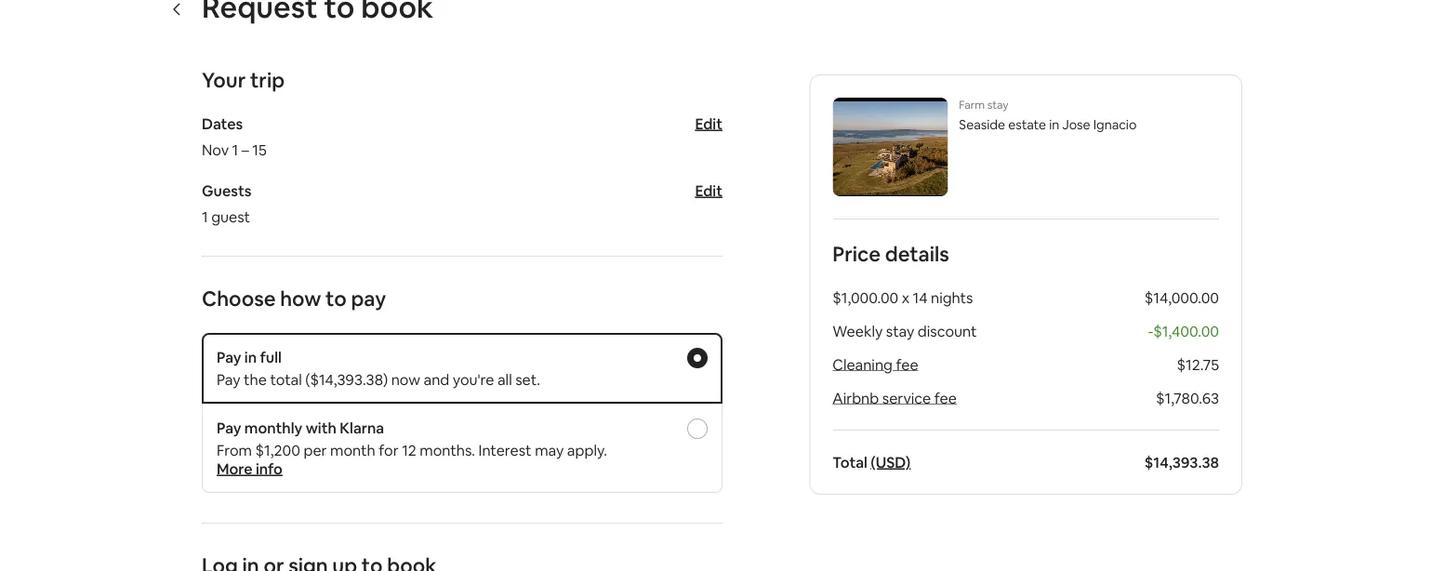 Task type: locate. For each thing, give the bounding box(es) containing it.
stay inside farm stay seaside estate in jose ignacio
[[988, 98, 1009, 112]]

1 vertical spatial 1
[[202, 207, 208, 226]]

in inside farm stay seaside estate in jose ignacio
[[1049, 116, 1060, 133]]

from
[[217, 440, 252, 459]]

1 edit from the top
[[695, 114, 723, 133]]

in left full
[[244, 347, 257, 366]]

–
[[242, 140, 249, 159]]

$1,400.00
[[1154, 321, 1219, 340]]

0 horizontal spatial 1
[[202, 207, 208, 226]]

your
[[202, 66, 246, 93]]

($14,393.38)
[[305, 370, 388, 389]]

1 edit button from the top
[[695, 114, 723, 133]]

guests 1 guest
[[202, 181, 251, 226]]

set.
[[515, 370, 540, 389]]

1 vertical spatial fee
[[934, 388, 957, 407]]

2 vertical spatial pay
[[217, 418, 241, 437]]

fee right service
[[934, 388, 957, 407]]

estate
[[1008, 116, 1046, 133]]

airbnb service fee button
[[833, 388, 957, 407]]

weekly
[[833, 321, 883, 340]]

0 vertical spatial stay
[[988, 98, 1009, 112]]

12
[[402, 440, 416, 459]]

you're
[[453, 370, 494, 389]]

2 edit button from the top
[[695, 181, 723, 200]]

guest
[[211, 207, 250, 226]]

0 horizontal spatial fee
[[896, 355, 919, 374]]

None radio
[[687, 419, 708, 439]]

more
[[217, 459, 253, 478]]

pay
[[217, 347, 241, 366], [217, 370, 240, 389], [217, 418, 241, 437]]

pay up from
[[217, 418, 241, 437]]

None radio
[[687, 348, 708, 368]]

now
[[391, 370, 420, 389]]

1 vertical spatial in
[[244, 347, 257, 366]]

cleaning fee
[[833, 355, 919, 374]]

1 left –
[[232, 140, 238, 159]]

trip
[[250, 66, 285, 93]]

1 horizontal spatial 1
[[232, 140, 238, 159]]

cleaning fee button
[[833, 355, 919, 374]]

stay for discount
[[886, 321, 915, 340]]

1 vertical spatial edit button
[[695, 181, 723, 200]]

pay for pay monthly with klarna from $1,200 per month for 12 months. interest may apply. more info
[[217, 418, 241, 437]]

seaside
[[959, 116, 1005, 133]]

fee
[[896, 355, 919, 374], [934, 388, 957, 407]]

monthly
[[244, 418, 302, 437]]

1 horizontal spatial fee
[[934, 388, 957, 407]]

in left jose in the right of the page
[[1049, 116, 1060, 133]]

stay up the seaside
[[988, 98, 1009, 112]]

pay inside pay monthly with klarna from $1,200 per month for 12 months. interest may apply. more info
[[217, 418, 241, 437]]

airbnb
[[833, 388, 879, 407]]

full
[[260, 347, 282, 366]]

all
[[498, 370, 512, 389]]

farm
[[959, 98, 985, 112]]

0 vertical spatial in
[[1049, 116, 1060, 133]]

edit button
[[695, 114, 723, 133], [695, 181, 723, 200]]

0 vertical spatial edit
[[695, 114, 723, 133]]

$1,000.00
[[833, 288, 899, 307]]

pay left full
[[217, 347, 241, 366]]

apply.
[[567, 440, 607, 459]]

pay for pay in full pay the total ($14,393.38) now and you're all set.
[[217, 347, 241, 366]]

$12.75
[[1177, 355, 1219, 374]]

jose
[[1062, 116, 1091, 133]]

in inside pay in full pay the total ($14,393.38) now and you're all set.
[[244, 347, 257, 366]]

months.
[[420, 440, 475, 459]]

month
[[330, 440, 376, 459]]

(usd)
[[871, 452, 911, 472]]

klarna
[[340, 418, 384, 437]]

in
[[1049, 116, 1060, 133], [244, 347, 257, 366]]

0 vertical spatial edit button
[[695, 114, 723, 133]]

1 horizontal spatial in
[[1049, 116, 1060, 133]]

your trip
[[202, 66, 285, 93]]

0 horizontal spatial stay
[[886, 321, 915, 340]]

weekly stay discount
[[833, 321, 977, 340]]

x
[[902, 288, 910, 307]]

edit
[[695, 114, 723, 133], [695, 181, 723, 200]]

0 horizontal spatial in
[[244, 347, 257, 366]]

pay left the on the left bottom of page
[[217, 370, 240, 389]]

and
[[424, 370, 449, 389]]

0 vertical spatial 1
[[232, 140, 238, 159]]

1 vertical spatial edit
[[695, 181, 723, 200]]

1 horizontal spatial stay
[[988, 98, 1009, 112]]

1 pay from the top
[[217, 347, 241, 366]]

per
[[304, 440, 327, 459]]

dates
[[202, 114, 243, 133]]

stay for seaside
[[988, 98, 1009, 112]]

fee up service
[[896, 355, 919, 374]]

1 left guest
[[202, 207, 208, 226]]

3 pay from the top
[[217, 418, 241, 437]]

1 vertical spatial pay
[[217, 370, 240, 389]]

ignacio
[[1093, 116, 1137, 133]]

1 vertical spatial stay
[[886, 321, 915, 340]]

$1,200
[[255, 440, 300, 459]]

stay
[[988, 98, 1009, 112], [886, 321, 915, 340]]

nights
[[931, 288, 973, 307]]

1
[[232, 140, 238, 159], [202, 207, 208, 226]]

stay down $1,000.00 x 14 nights
[[886, 321, 915, 340]]

interest
[[479, 440, 532, 459]]

price
[[833, 240, 881, 267]]

2 edit from the top
[[695, 181, 723, 200]]

0 vertical spatial pay
[[217, 347, 241, 366]]

edit for dates nov 1 – 15
[[695, 114, 723, 133]]



Task type: describe. For each thing, give the bounding box(es) containing it.
how
[[280, 285, 321, 312]]

pay in full pay the total ($14,393.38) now and you're all set.
[[217, 347, 540, 389]]

edit button for dates nov 1 – 15
[[695, 114, 723, 133]]

(usd) button
[[871, 452, 911, 472]]

price details
[[833, 240, 949, 267]]

choose how to pay
[[202, 285, 386, 312]]

to
[[326, 285, 347, 312]]

14
[[913, 288, 928, 307]]

the
[[244, 370, 267, 389]]

back image
[[170, 2, 185, 17]]

1 inside dates nov 1 – 15
[[232, 140, 238, 159]]

0 vertical spatial fee
[[896, 355, 919, 374]]

cleaning
[[833, 355, 893, 374]]

$14,000.00
[[1145, 288, 1219, 307]]

total (usd)
[[833, 452, 911, 472]]

nov
[[202, 140, 229, 159]]

2 pay from the top
[[217, 370, 240, 389]]

details
[[885, 240, 949, 267]]

total
[[270, 370, 302, 389]]

with
[[306, 418, 337, 437]]

for
[[379, 440, 399, 459]]

dates nov 1 – 15
[[202, 114, 267, 159]]

airbnb service fee
[[833, 388, 957, 407]]

info
[[256, 459, 283, 478]]

service
[[882, 388, 931, 407]]

total
[[833, 452, 868, 472]]

1 inside guests 1 guest
[[202, 207, 208, 226]]

$1,780.63
[[1156, 388, 1219, 407]]

may
[[535, 440, 564, 459]]

farm stay seaside estate in jose ignacio
[[959, 98, 1137, 133]]

more info button
[[217, 459, 283, 478]]

guests
[[202, 181, 251, 200]]

-
[[1148, 321, 1154, 340]]

$14,393.38
[[1145, 452, 1219, 472]]

discount
[[918, 321, 977, 340]]

-$1,400.00
[[1148, 321, 1219, 340]]

15
[[252, 140, 267, 159]]

edit button for guests 1 guest
[[695, 181, 723, 200]]

$1,000.00 x 14 nights
[[833, 288, 973, 307]]

pay
[[351, 285, 386, 312]]

edit for guests 1 guest
[[695, 181, 723, 200]]

choose
[[202, 285, 276, 312]]

pay monthly with klarna from $1,200 per month for 12 months. interest may apply. more info
[[217, 418, 607, 478]]



Task type: vqa. For each thing, say whether or not it's contained in the screenshot.
how
yes



